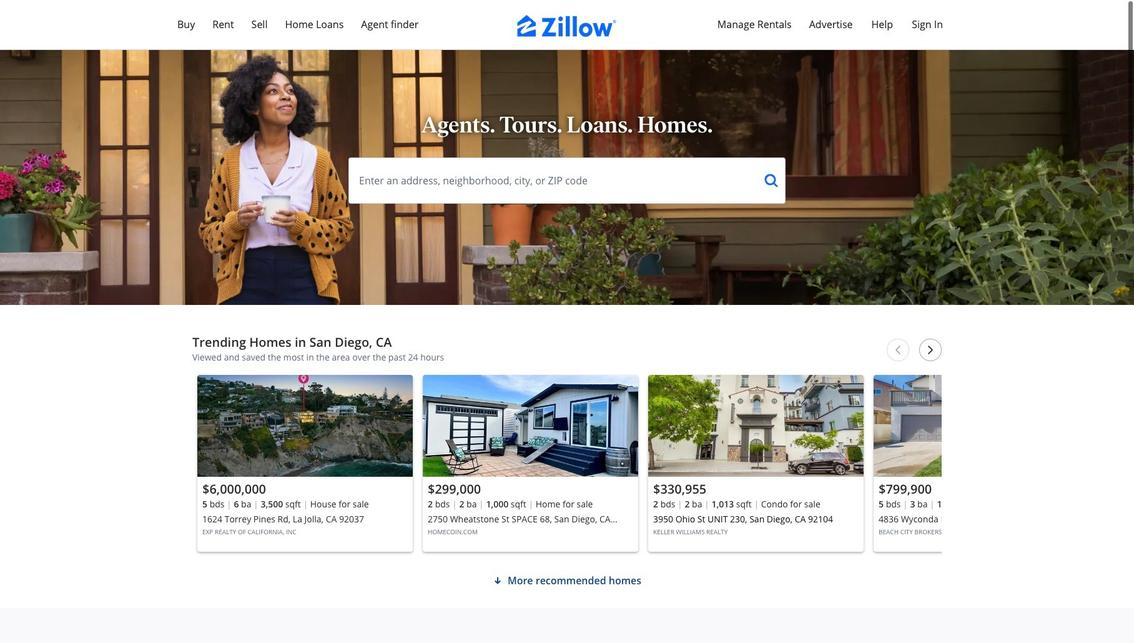 Task type: vqa. For each thing, say whether or not it's contained in the screenshot.
group
yes



Task type: locate. For each thing, give the bounding box(es) containing it.
list
[[192, 370, 1090, 563]]

3950 ohio st unit 230, san diego, ca 92104 element
[[649, 375, 864, 552]]

3 group from the left
[[649, 375, 864, 552]]

2750 wheatstone st space 68, san diego, ca 92111 element
[[423, 375, 639, 552]]

Enter an address, neighborhood, city, or ZIP code text field
[[349, 158, 756, 203]]

1 group from the left
[[197, 375, 413, 552]]

more recommended homes image
[[493, 576, 503, 586]]

main navigation
[[0, 0, 1135, 206]]

1624 torrey pines rd, la jolla, ca 92037 image
[[197, 375, 413, 477]]

group
[[197, 375, 413, 552], [423, 375, 639, 552], [649, 375, 864, 552], [874, 375, 1090, 552]]



Task type: describe. For each thing, give the bounding box(es) containing it.
4836 wyconda ln, san diego, ca 92113 element
[[874, 375, 1090, 552]]

3950 ohio st unit 230, san diego, ca 92104 image
[[649, 375, 864, 477]]

zillow logo image
[[517, 15, 617, 37]]

2750 wheatstone st space 68, san diego, ca 92111 image
[[423, 375, 639, 477]]

home recommendations carousel element
[[192, 335, 1090, 563]]

1624 torrey pines rd, la jolla, ca 92037 element
[[197, 375, 413, 552]]

2 group from the left
[[423, 375, 639, 552]]

4836 wyconda ln, san diego, ca 92113 image
[[874, 375, 1090, 477]]

4 group from the left
[[874, 375, 1090, 552]]



